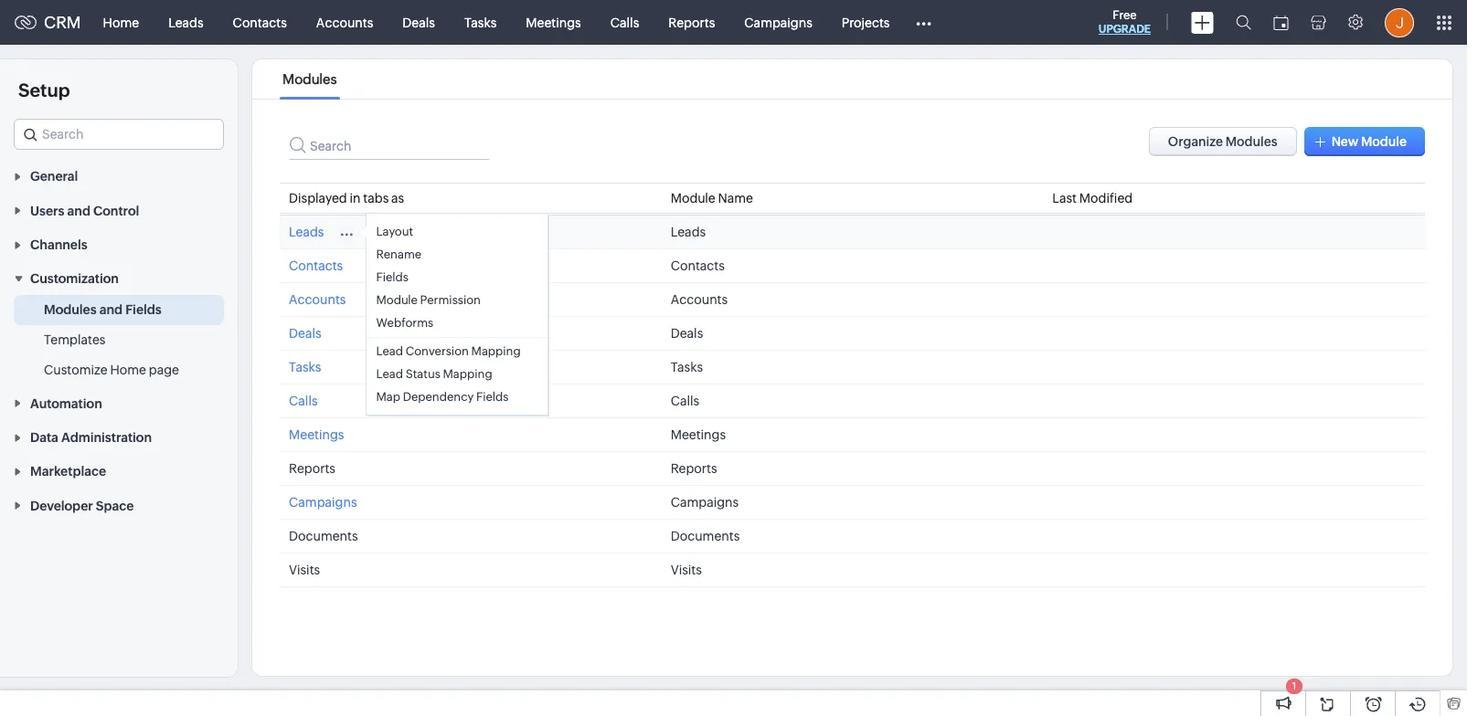Task type: describe. For each thing, give the bounding box(es) containing it.
profile element
[[1374, 0, 1425, 44]]

home inside customization region
[[110, 363, 146, 378]]

1 vertical spatial campaigns link
[[289, 495, 357, 510]]

1 vertical spatial accounts link
[[289, 293, 346, 307]]

name
[[718, 191, 753, 206]]

fields inside the lead conversion mapping lead status mapping map dependency fields
[[476, 390, 509, 404]]

0 horizontal spatial meetings
[[289, 428, 344, 442]]

1 horizontal spatial leads link
[[289, 225, 324, 240]]

search image
[[1236, 15, 1251, 30]]

customize home page
[[44, 363, 179, 378]]

general
[[30, 169, 78, 184]]

module name
[[671, 191, 753, 206]]

1 vertical spatial mapping
[[443, 367, 492, 381]]

free upgrade
[[1099, 8, 1151, 36]]

modules link
[[280, 71, 340, 87]]

0 vertical spatial campaigns link
[[730, 0, 827, 44]]

contacts inside contacts 'link'
[[233, 15, 287, 30]]

0 vertical spatial contacts link
[[218, 0, 302, 44]]

data administration
[[30, 431, 152, 445]]

0 vertical spatial mapping
[[471, 345, 521, 358]]

home link
[[88, 0, 154, 44]]

0 horizontal spatial calls
[[289, 394, 318, 409]]

0 vertical spatial tasks link
[[450, 0, 511, 44]]

2 lead from the top
[[376, 367, 403, 381]]

customize home page link
[[44, 361, 179, 380]]

0 horizontal spatial leads
[[168, 15, 203, 30]]

2 horizontal spatial leads
[[671, 225, 706, 240]]

customize
[[44, 363, 108, 378]]

2 visits from the left
[[671, 563, 702, 578]]

and for modules
[[99, 303, 123, 318]]

1 horizontal spatial deals
[[403, 15, 435, 30]]

upgrade
[[1099, 23, 1151, 36]]

1 horizontal spatial contacts
[[289, 259, 343, 273]]

2 horizontal spatial deals
[[671, 326, 703, 341]]

templates link
[[44, 331, 106, 350]]

templates
[[44, 333, 106, 348]]

0 horizontal spatial tasks
[[289, 360, 321, 375]]

1 horizontal spatial calls
[[610, 15, 639, 30]]

users
[[30, 204, 64, 218]]

0 horizontal spatial leads link
[[154, 0, 218, 44]]

displayed
[[289, 191, 347, 206]]

1 vertical spatial meetings link
[[289, 428, 344, 442]]

layout rename fields module permission webforms
[[376, 225, 481, 330]]

1 horizontal spatial meetings link
[[511, 0, 596, 44]]

modules and fields link
[[44, 301, 162, 319]]

create menu image
[[1191, 11, 1214, 33]]

tabs
[[363, 191, 389, 206]]

projects link
[[827, 0, 904, 44]]

page
[[149, 363, 179, 378]]

users and control
[[30, 204, 139, 218]]

rename
[[376, 248, 422, 261]]

new module
[[1332, 134, 1407, 149]]

map
[[376, 390, 400, 404]]

and for users
[[67, 204, 90, 218]]

1 visits from the left
[[289, 563, 320, 578]]

customization
[[30, 272, 119, 286]]

crm
[[44, 13, 81, 32]]

last modified
[[1052, 191, 1133, 206]]

channels button
[[0, 227, 238, 261]]

crm link
[[15, 13, 81, 32]]

2 horizontal spatial campaigns
[[744, 15, 813, 30]]

fields for rename
[[376, 271, 409, 284]]

channels
[[30, 238, 87, 252]]

modified
[[1079, 191, 1133, 206]]

modules for modules and fields
[[44, 303, 97, 318]]

0 horizontal spatial search text field
[[15, 120, 223, 149]]



Task type: vqa. For each thing, say whether or not it's contained in the screenshot.
Reviewed
no



Task type: locate. For each thing, give the bounding box(es) containing it.
0 horizontal spatial deals link
[[289, 326, 321, 341]]

1 horizontal spatial calls link
[[596, 0, 654, 44]]

2 vertical spatial fields
[[476, 390, 509, 404]]

1 vertical spatial module
[[671, 191, 715, 206]]

space
[[96, 499, 134, 514]]

home up automation dropdown button
[[110, 363, 146, 378]]

lead
[[376, 345, 403, 358], [376, 367, 403, 381]]

0 horizontal spatial module
[[376, 293, 418, 307]]

0 vertical spatial deals link
[[388, 0, 450, 44]]

0 horizontal spatial and
[[67, 204, 90, 218]]

1 vertical spatial contacts link
[[289, 259, 343, 273]]

layout
[[376, 225, 413, 239]]

contacts down displayed
[[289, 259, 343, 273]]

fields
[[376, 271, 409, 284], [125, 303, 162, 318], [476, 390, 509, 404]]

search element
[[1225, 0, 1262, 45]]

None field
[[14, 119, 224, 150]]

control
[[93, 204, 139, 218]]

2 horizontal spatial contacts
[[671, 259, 725, 273]]

permission
[[420, 293, 481, 307]]

visits
[[289, 563, 320, 578], [671, 563, 702, 578]]

fields inside layout rename fields module permission webforms
[[376, 271, 409, 284]]

fields inside customization region
[[125, 303, 162, 318]]

0 vertical spatial modules
[[283, 71, 337, 87]]

and inside customization region
[[99, 303, 123, 318]]

0 horizontal spatial meetings link
[[289, 428, 344, 442]]

search text field up as
[[289, 127, 490, 160]]

in
[[350, 191, 361, 206]]

1 horizontal spatial tasks
[[464, 15, 497, 30]]

1 horizontal spatial modules
[[283, 71, 337, 87]]

contacts link
[[218, 0, 302, 44], [289, 259, 343, 273]]

Search text field
[[15, 120, 223, 149], [289, 127, 490, 160]]

home right 'crm'
[[103, 15, 139, 30]]

mapping right conversion on the left of the page
[[471, 345, 521, 358]]

home
[[103, 15, 139, 30], [110, 363, 146, 378]]

modules for modules
[[283, 71, 337, 87]]

users and control button
[[0, 193, 238, 227]]

dependency
[[403, 390, 474, 404]]

displayed in tabs as
[[289, 191, 404, 206]]

1 lead from the top
[[376, 345, 403, 358]]

1 vertical spatial home
[[110, 363, 146, 378]]

0 horizontal spatial documents
[[289, 529, 358, 544]]

campaigns
[[744, 15, 813, 30], [289, 495, 357, 510], [671, 495, 739, 510]]

contacts down module name
[[671, 259, 725, 273]]

last
[[1052, 191, 1077, 206]]

search text field up "general" dropdown button
[[15, 120, 223, 149]]

0 vertical spatial meetings link
[[511, 0, 596, 44]]

meetings link
[[511, 0, 596, 44], [289, 428, 344, 442]]

1 horizontal spatial visits
[[671, 563, 702, 578]]

reports
[[668, 15, 715, 30], [289, 462, 335, 476], [671, 462, 717, 476]]

1 vertical spatial modules
[[44, 303, 97, 318]]

lead down the webforms
[[376, 345, 403, 358]]

accounts
[[316, 15, 373, 30], [289, 293, 346, 307], [671, 293, 728, 307]]

leads right home link
[[168, 15, 203, 30]]

data administration button
[[0, 420, 238, 454]]

0 horizontal spatial campaigns link
[[289, 495, 357, 510]]

customization button
[[0, 261, 238, 296]]

profile image
[[1385, 8, 1414, 37]]

automation
[[30, 396, 102, 411]]

2 vertical spatial module
[[376, 293, 418, 307]]

and right users
[[67, 204, 90, 218]]

fields down rename
[[376, 271, 409, 284]]

status
[[406, 367, 440, 381]]

reports link
[[654, 0, 730, 44]]

new module button
[[1304, 127, 1425, 156]]

0 horizontal spatial contacts
[[233, 15, 287, 30]]

1 horizontal spatial search text field
[[289, 127, 490, 160]]

lead up map
[[376, 367, 403, 381]]

2 horizontal spatial fields
[[476, 390, 509, 404]]

1 vertical spatial lead
[[376, 367, 403, 381]]

fields down customization dropdown button
[[125, 303, 162, 318]]

create menu element
[[1180, 0, 1225, 44]]

2 horizontal spatial calls
[[671, 394, 699, 409]]

new
[[1332, 134, 1359, 149]]

0 horizontal spatial tasks link
[[289, 360, 321, 375]]

campaigns link
[[730, 0, 827, 44], [289, 495, 357, 510]]

leads down module name
[[671, 225, 706, 240]]

developer space button
[[0, 489, 238, 523]]

modules and fields
[[44, 303, 162, 318]]

modules inside modules and fields link
[[44, 303, 97, 318]]

1 horizontal spatial module
[[671, 191, 715, 206]]

calls link
[[596, 0, 654, 44], [289, 394, 318, 409]]

0 vertical spatial fields
[[376, 271, 409, 284]]

fields right dependency
[[476, 390, 509, 404]]

leads down displayed
[[289, 225, 324, 240]]

contacts up modules 'link'
[[233, 15, 287, 30]]

general button
[[0, 159, 238, 193]]

setup
[[18, 80, 70, 101]]

mapping up dependency
[[443, 367, 492, 381]]

leads
[[168, 15, 203, 30], [289, 225, 324, 240], [671, 225, 706, 240]]

0 horizontal spatial campaigns
[[289, 495, 357, 510]]

1 vertical spatial and
[[99, 303, 123, 318]]

2 horizontal spatial module
[[1361, 134, 1407, 149]]

1 horizontal spatial campaigns
[[671, 495, 739, 510]]

and
[[67, 204, 90, 218], [99, 303, 123, 318]]

None button
[[1149, 127, 1297, 156]]

accounts link
[[302, 0, 388, 44], [289, 293, 346, 307]]

and inside "dropdown button"
[[67, 204, 90, 218]]

0 vertical spatial home
[[103, 15, 139, 30]]

free
[[1113, 8, 1137, 22]]

1 horizontal spatial documents
[[671, 529, 740, 544]]

1 documents from the left
[[289, 529, 358, 544]]

0 vertical spatial lead
[[376, 345, 403, 358]]

0 vertical spatial leads link
[[154, 0, 218, 44]]

administration
[[61, 431, 152, 445]]

1 horizontal spatial fields
[[376, 271, 409, 284]]

1
[[1292, 681, 1296, 692]]

webforms
[[376, 316, 434, 330]]

1 vertical spatial fields
[[125, 303, 162, 318]]

2 horizontal spatial tasks
[[671, 360, 703, 375]]

0 horizontal spatial fields
[[125, 303, 162, 318]]

conversion
[[406, 345, 469, 358]]

0 horizontal spatial visits
[[289, 563, 320, 578]]

tasks link
[[450, 0, 511, 44], [289, 360, 321, 375]]

module inside layout rename fields module permission webforms
[[376, 293, 418, 307]]

and down customization dropdown button
[[99, 303, 123, 318]]

1 horizontal spatial and
[[99, 303, 123, 318]]

module left "name"
[[671, 191, 715, 206]]

module right the new
[[1361, 134, 1407, 149]]

mapping
[[471, 345, 521, 358], [443, 367, 492, 381]]

tasks inside "link"
[[464, 15, 497, 30]]

modules
[[283, 71, 337, 87], [44, 303, 97, 318]]

1 horizontal spatial leads
[[289, 225, 324, 240]]

1 horizontal spatial deals link
[[388, 0, 450, 44]]

1 horizontal spatial meetings
[[526, 15, 581, 30]]

module up the webforms
[[376, 293, 418, 307]]

1 vertical spatial calls link
[[289, 394, 318, 409]]

calendar image
[[1273, 15, 1289, 30]]

data
[[30, 431, 58, 445]]

automation button
[[0, 386, 238, 420]]

customization region
[[0, 296, 238, 386]]

2 documents from the left
[[671, 529, 740, 544]]

deals
[[403, 15, 435, 30], [289, 326, 321, 341], [671, 326, 703, 341]]

lead conversion mapping lead status mapping map dependency fields
[[376, 345, 521, 404]]

0 horizontal spatial calls link
[[289, 394, 318, 409]]

0 vertical spatial module
[[1361, 134, 1407, 149]]

0 vertical spatial accounts link
[[302, 0, 388, 44]]

projects
[[842, 15, 890, 30]]

meetings
[[526, 15, 581, 30], [289, 428, 344, 442], [671, 428, 726, 442]]

documents
[[289, 529, 358, 544], [671, 529, 740, 544]]

contacts link down displayed
[[289, 259, 343, 273]]

contacts link up modules 'link'
[[218, 0, 302, 44]]

1 vertical spatial leads link
[[289, 225, 324, 240]]

1 horizontal spatial campaigns link
[[730, 0, 827, 44]]

tasks
[[464, 15, 497, 30], [289, 360, 321, 375], [671, 360, 703, 375]]

marketplace
[[30, 465, 106, 479]]

0 vertical spatial calls link
[[596, 0, 654, 44]]

1 vertical spatial tasks link
[[289, 360, 321, 375]]

as
[[391, 191, 404, 206]]

leads link
[[154, 0, 218, 44], [289, 225, 324, 240]]

contacts
[[233, 15, 287, 30], [289, 259, 343, 273], [671, 259, 725, 273]]

Other Modules field
[[904, 8, 944, 37]]

developer space
[[30, 499, 134, 514]]

1 horizontal spatial tasks link
[[450, 0, 511, 44]]

calls
[[610, 15, 639, 30], [289, 394, 318, 409], [671, 394, 699, 409]]

marketplace button
[[0, 454, 238, 489]]

module
[[1361, 134, 1407, 149], [671, 191, 715, 206], [376, 293, 418, 307]]

1 vertical spatial deals link
[[289, 326, 321, 341]]

0 horizontal spatial modules
[[44, 303, 97, 318]]

fields for and
[[125, 303, 162, 318]]

0 vertical spatial and
[[67, 204, 90, 218]]

2 horizontal spatial meetings
[[671, 428, 726, 442]]

0 horizontal spatial deals
[[289, 326, 321, 341]]

deals link
[[388, 0, 450, 44], [289, 326, 321, 341]]

module inside button
[[1361, 134, 1407, 149]]

developer
[[30, 499, 93, 514]]



